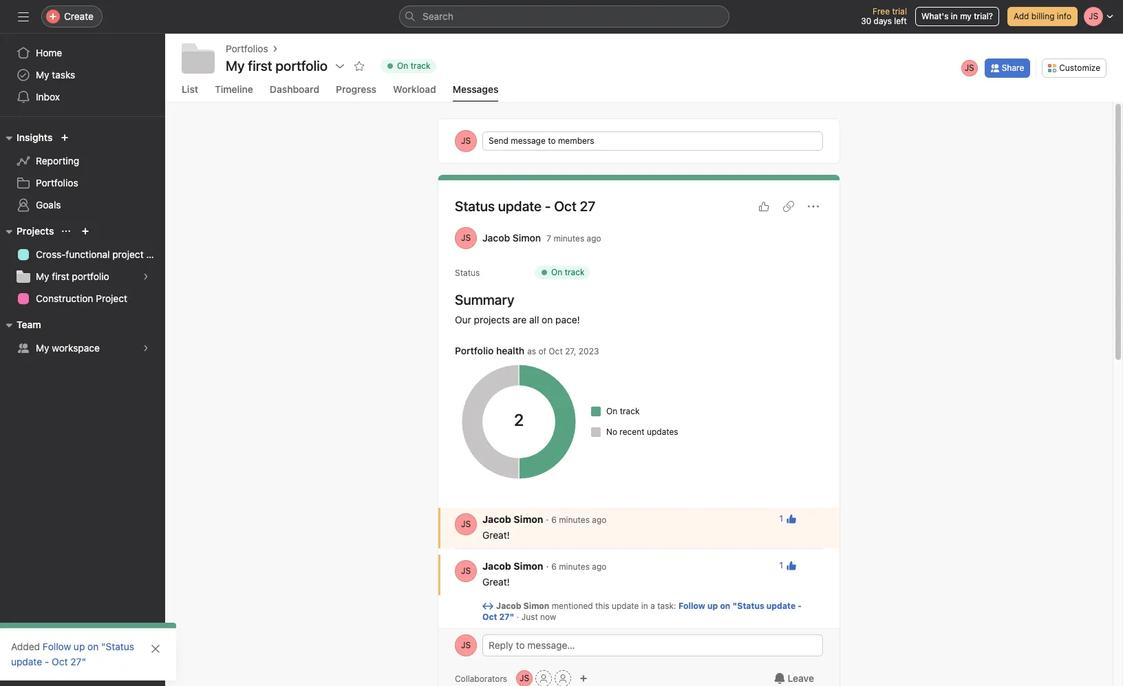 Task type: describe. For each thing, give the bounding box(es) containing it.
my first portfolio
[[226, 58, 328, 74]]

my first portfolio
[[36, 270, 109, 282]]

30
[[861, 16, 871, 26]]

2 1 from the top
[[779, 560, 783, 571]]

dashboard link
[[270, 83, 319, 102]]

collaborators
[[455, 673, 507, 684]]

on track inside dropdown button
[[397, 61, 430, 71]]

2 vertical spatial ·
[[517, 612, 519, 622]]

see details, my workspace image
[[142, 344, 150, 352]]

tasks
[[52, 69, 75, 81]]

messages link
[[453, 83, 499, 102]]

1 horizontal spatial portfolios link
[[226, 41, 268, 56]]

workload
[[393, 83, 436, 95]]

copy link image
[[783, 201, 794, 212]]

on track button
[[374, 56, 442, 76]]

team
[[17, 319, 41, 330]]

my
[[960, 11, 972, 21]]

functional
[[66, 248, 110, 260]]

this
[[595, 601, 610, 611]]

trial
[[892, 6, 907, 17]]

2 horizontal spatial track
[[620, 406, 640, 416]]

my tasks link
[[8, 64, 157, 86]]

what's
[[921, 11, 949, 21]]

projects element
[[0, 219, 165, 312]]

1 vertical spatial minutes
[[559, 515, 590, 525]]

status update - oct 27
[[455, 198, 595, 214]]

portfolio health
[[455, 345, 525, 356]]

summary our projects are all on pace!
[[455, 292, 580, 326]]

timeline link
[[215, 83, 253, 102]]

list
[[182, 83, 198, 95]]

search
[[423, 10, 453, 22]]

goals
[[36, 199, 61, 211]]

home link
[[8, 42, 157, 64]]

my for my workspace
[[36, 342, 49, 354]]

no recent updates
[[606, 427, 678, 437]]

list link
[[182, 83, 198, 102]]

search list box
[[399, 6, 729, 28]]

inbox link
[[8, 86, 157, 108]]

trial?
[[974, 11, 993, 21]]

insights element
[[0, 125, 165, 219]]

add billing info button
[[1007, 7, 1078, 26]]

portfolio health as of oct 27, 2023
[[455, 345, 599, 356]]

add billing info
[[1014, 11, 1072, 21]]

mentioned this update in a task:
[[552, 601, 679, 611]]

0 vertical spatial ·
[[546, 513, 549, 525]]

2 great! from the top
[[482, 576, 510, 588]]

first
[[52, 270, 69, 282]]

follow up on "status update - oct 27" link for mentioned this update in a task:
[[482, 601, 802, 622]]

insights button
[[0, 129, 53, 146]]

task:
[[657, 601, 676, 611]]

what's in my trial?
[[921, 11, 993, 21]]

follow up on "status update - oct 27" for mentioned this update in a task:
[[482, 601, 802, 622]]

updates
[[647, 427, 678, 437]]

plan
[[146, 248, 165, 260]]

1 vertical spatial ·
[[546, 560, 549, 572]]

1 vertical spatial show options image
[[809, 515, 818, 523]]

share
[[1002, 62, 1024, 73]]

added
[[11, 641, 43, 652]]

in inside button
[[951, 11, 958, 21]]

workload link
[[393, 83, 436, 102]]

follow for added
[[43, 641, 71, 652]]

1 1 button from the top
[[775, 509, 801, 529]]

are
[[513, 314, 527, 326]]

1 vertical spatial portfolios link
[[8, 172, 157, 194]]

message
[[511, 136, 546, 146]]

members
[[558, 136, 594, 146]]

2 horizontal spatial on track
[[606, 406, 640, 416]]

to
[[548, 136, 556, 146]]

1 great! from the top
[[482, 529, 510, 541]]

global element
[[0, 34, 165, 116]]

goals link
[[8, 194, 157, 216]]

search button
[[399, 6, 729, 28]]

construction
[[36, 292, 93, 304]]

follow for mentioned this update in a task:
[[679, 601, 705, 611]]

2 1 button from the top
[[775, 556, 801, 575]]

customize
[[1059, 62, 1100, 73]]

project
[[96, 292, 127, 304]]

0 vertical spatial show options image
[[335, 61, 346, 72]]

projects button
[[0, 223, 54, 239]]

free trial 30 days left
[[861, 6, 907, 26]]

1 1 from the top
[[779, 513, 783, 524]]

on inside dropdown button
[[397, 61, 408, 71]]

insights
[[17, 131, 53, 143]]

0 likes. click to like this task image
[[758, 201, 769, 212]]

jacob simon 7 minutes ago
[[482, 232, 601, 244]]

summary
[[455, 292, 514, 308]]

my for my first portfolio
[[226, 58, 245, 74]]

invite button
[[13, 656, 72, 681]]

"status for mentioned this update in a task:
[[733, 601, 764, 611]]

my workspace link
[[8, 337, 157, 359]]

team button
[[0, 317, 41, 333]]

27,
[[565, 346, 576, 356]]

on inside summary our projects are all on pace!
[[542, 314, 553, 326]]

add or remove collaborators image
[[580, 674, 588, 683]]

leave button
[[765, 666, 823, 686]]

- for mentioned this update in a task:
[[798, 601, 802, 611]]

days
[[874, 16, 892, 26]]

create
[[64, 10, 94, 22]]

timeline
[[215, 83, 253, 95]]

follow up on "status update - oct 27" for added
[[11, 641, 134, 668]]



Task type: locate. For each thing, give the bounding box(es) containing it.
free
[[873, 6, 890, 17]]

progress
[[336, 83, 377, 95]]

cross-functional project plan
[[36, 248, 165, 260]]

new project or portfolio image
[[81, 227, 90, 235]]

close image
[[150, 643, 161, 654]]

1 vertical spatial on
[[551, 267, 562, 277]]

0 horizontal spatial in
[[641, 601, 648, 611]]

1 vertical spatial portfolios
[[36, 177, 78, 189]]

teams element
[[0, 312, 165, 362]]

home
[[36, 47, 62, 58]]

0 vertical spatial 27"
[[499, 612, 514, 622]]

1 6 from the top
[[551, 515, 557, 525]]

0 vertical spatial follow up on "status update - oct 27"
[[482, 601, 802, 622]]

send
[[489, 136, 508, 146]]

inbox
[[36, 91, 60, 103]]

leave
[[788, 672, 814, 684]]

oct
[[554, 198, 577, 214], [549, 346, 563, 356], [482, 612, 497, 622], [52, 656, 68, 668]]

project
[[112, 248, 144, 260]]

1 vertical spatial on
[[720, 601, 730, 611]]

0 vertical spatial portfolios link
[[226, 41, 268, 56]]

portfolios
[[226, 43, 268, 54], [36, 177, 78, 189]]

on right all on the left
[[542, 314, 553, 326]]

1 horizontal spatial up
[[707, 601, 718, 611]]

my left first
[[36, 270, 49, 282]]

jacob simon · 6 minutes ago
[[482, 513, 607, 525], [482, 560, 607, 572]]

1 horizontal spatial show options image
[[809, 515, 818, 523]]

js
[[965, 62, 974, 73], [461, 136, 471, 146], [461, 233, 471, 243], [461, 519, 471, 529], [461, 566, 471, 576], [461, 640, 471, 650], [520, 673, 529, 683]]

jacob simon link
[[482, 232, 541, 244], [482, 513, 543, 525], [482, 560, 543, 572], [496, 601, 549, 612]]

show options, current sort, top image
[[62, 227, 70, 235]]

my tasks
[[36, 69, 75, 81]]

ago inside the jacob simon 7 minutes ago
[[587, 233, 601, 243]]

now
[[540, 612, 556, 622]]

1 horizontal spatial on track
[[551, 267, 585, 277]]

0 vertical spatial jacob simon · 6 minutes ago
[[482, 513, 607, 525]]

1 vertical spatial 27"
[[70, 656, 86, 668]]

my inside projects element
[[36, 270, 49, 282]]

of
[[539, 346, 546, 356]]

1 vertical spatial status
[[455, 268, 480, 278]]

0 horizontal spatial "status
[[101, 641, 134, 652]]

in
[[951, 11, 958, 21], [641, 601, 648, 611]]

customize button
[[1042, 58, 1107, 77]]

1 horizontal spatial track
[[565, 267, 585, 277]]

1 vertical spatial jacob simon · 6 minutes ago
[[482, 560, 607, 572]]

follow up on "status update - oct 27" link
[[482, 601, 802, 622], [11, 641, 134, 668]]

see details, my first portfolio image
[[142, 273, 150, 281]]

status update - oct 27 link
[[455, 198, 595, 214]]

portfolios link down reporting
[[8, 172, 157, 194]]

2 horizontal spatial on
[[606, 406, 618, 416]]

· just now
[[514, 612, 556, 622]]

jacob simon
[[496, 601, 549, 611]]

status for status update - oct 27
[[455, 198, 495, 214]]

status for status
[[455, 268, 480, 278]]

follow
[[679, 601, 705, 611], [43, 641, 71, 652]]

0 vertical spatial follow
[[679, 601, 705, 611]]

info
[[1057, 11, 1072, 21]]

my for my tasks
[[36, 69, 49, 81]]

0 vertical spatial follow up on "status update - oct 27" link
[[482, 601, 802, 622]]

1 vertical spatial in
[[641, 601, 648, 611]]

0 horizontal spatial portfolios
[[36, 177, 78, 189]]

what's in my trial? button
[[915, 7, 999, 26]]

up for mentioned this update in a task:
[[707, 601, 718, 611]]

minutes
[[554, 233, 584, 243], [559, 515, 590, 525], [559, 562, 590, 572]]

2 vertical spatial on
[[606, 406, 618, 416]]

7
[[547, 233, 551, 243]]

add
[[1014, 11, 1029, 21]]

follow up on "status update - oct 27" link for added
[[11, 641, 134, 668]]

0 vertical spatial 6
[[551, 515, 557, 525]]

0 horizontal spatial 27"
[[70, 656, 86, 668]]

on track
[[397, 61, 430, 71], [551, 267, 585, 277], [606, 406, 640, 416]]

6
[[551, 515, 557, 525], [551, 562, 557, 572]]

cross-
[[36, 248, 66, 260]]

hide sidebar image
[[18, 11, 29, 22]]

on right task:
[[720, 601, 730, 611]]

mentioned
[[552, 601, 593, 611]]

1 vertical spatial follow up on "status update - oct 27" link
[[11, 641, 134, 668]]

1 horizontal spatial follow up on "status update - oct 27" link
[[482, 601, 802, 622]]

2 vertical spatial on
[[87, 641, 99, 652]]

workspace
[[52, 342, 100, 354]]

0 vertical spatial portfolios
[[226, 43, 268, 54]]

1 horizontal spatial in
[[951, 11, 958, 21]]

1 horizontal spatial 27"
[[499, 612, 514, 622]]

0 horizontal spatial portfolios link
[[8, 172, 157, 194]]

27" for added
[[70, 656, 86, 668]]

0 vertical spatial in
[[951, 11, 958, 21]]

0 horizontal spatial -
[[45, 656, 49, 668]]

1 vertical spatial track
[[565, 267, 585, 277]]

"status
[[733, 601, 764, 611], [101, 641, 134, 652]]

first portfolio
[[248, 58, 328, 74]]

0 vertical spatial track
[[411, 61, 430, 71]]

27" for mentioned this update in a task:
[[499, 612, 514, 622]]

·
[[546, 513, 549, 525], [546, 560, 549, 572], [517, 612, 519, 622]]

0 horizontal spatial follow
[[43, 641, 71, 652]]

0 vertical spatial ago
[[587, 233, 601, 243]]

track inside dropdown button
[[411, 61, 430, 71]]

show options image
[[335, 61, 346, 72], [809, 515, 818, 523]]

portfolios link up the my first portfolio
[[226, 41, 268, 56]]

my left tasks
[[36, 69, 49, 81]]

0 vertical spatial on
[[542, 314, 553, 326]]

minutes inside the jacob simon 7 minutes ago
[[554, 233, 584, 243]]

1 horizontal spatial follow up on "status update - oct 27"
[[482, 601, 802, 622]]

- for added
[[45, 656, 49, 668]]

oct inside portfolio health as of oct 27, 2023
[[549, 346, 563, 356]]

portfolios link
[[226, 41, 268, 56], [8, 172, 157, 194]]

up right added
[[74, 641, 85, 652]]

0 horizontal spatial track
[[411, 61, 430, 71]]

1 horizontal spatial -
[[545, 198, 551, 214]]

pace!
[[555, 314, 580, 326]]

my workspace
[[36, 342, 100, 354]]

dashboard
[[270, 83, 319, 95]]

0 vertical spatial great!
[[482, 529, 510, 541]]

my for my first portfolio
[[36, 270, 49, 282]]

1 horizontal spatial "status
[[733, 601, 764, 611]]

as
[[527, 346, 536, 356]]

billing
[[1031, 11, 1055, 21]]

my down team
[[36, 342, 49, 354]]

track up recent at the right of page
[[620, 406, 640, 416]]

in left my
[[951, 11, 958, 21]]

1 vertical spatial great!
[[482, 576, 510, 588]]

on track up workload
[[397, 61, 430, 71]]

1 horizontal spatial on
[[551, 267, 562, 277]]

2 vertical spatial minutes
[[559, 562, 590, 572]]

new image
[[61, 134, 69, 142]]

send message to members button
[[482, 131, 823, 151]]

reporting
[[36, 155, 79, 167]]

track up workload
[[411, 61, 430, 71]]

on track up recent at the right of page
[[606, 406, 640, 416]]

0 vertical spatial up
[[707, 601, 718, 611]]

just
[[521, 612, 538, 622]]

0 horizontal spatial follow up on "status update - oct 27"
[[11, 641, 134, 668]]

1 vertical spatial ago
[[592, 515, 607, 525]]

0 horizontal spatial on
[[397, 61, 408, 71]]

track down the jacob simon 7 minutes ago
[[565, 267, 585, 277]]

2023
[[579, 346, 599, 356]]

up for added
[[74, 641, 85, 652]]

in left a
[[641, 601, 648, 611]]

2 vertical spatial on track
[[606, 406, 640, 416]]

1 vertical spatial "status
[[101, 641, 134, 652]]

my
[[226, 58, 245, 74], [36, 69, 49, 81], [36, 270, 49, 282], [36, 342, 49, 354]]

my first portfolio link
[[8, 266, 157, 288]]

on left close image
[[87, 641, 99, 652]]

on track down 7
[[551, 267, 585, 277]]

construction project link
[[8, 288, 157, 310]]

1 vertical spatial 1 button
[[775, 556, 801, 575]]

0 horizontal spatial follow up on "status update - oct 27" link
[[11, 641, 134, 668]]

portfolio
[[72, 270, 109, 282]]

follow up invite
[[43, 641, 71, 652]]

on up "no"
[[606, 406, 618, 416]]

2 horizontal spatial -
[[798, 601, 802, 611]]

27
[[580, 198, 595, 214]]

2 horizontal spatial on
[[720, 601, 730, 611]]

0 horizontal spatial up
[[74, 641, 85, 652]]

0 vertical spatial on track
[[397, 61, 430, 71]]

messages
[[453, 83, 499, 95]]

portfolios up the my first portfolio
[[226, 43, 268, 54]]

1 vertical spatial follow up on "status update - oct 27"
[[11, 641, 134, 668]]

on down 7
[[551, 267, 562, 277]]

2 vertical spatial ago
[[592, 562, 607, 572]]

1 vertical spatial 6
[[551, 562, 557, 572]]

create button
[[41, 6, 103, 28]]

projects
[[474, 314, 510, 326]]

1 horizontal spatial portfolios
[[226, 43, 268, 54]]

update
[[498, 198, 542, 214], [612, 601, 639, 611], [767, 601, 796, 611], [11, 656, 42, 668]]

no
[[606, 427, 617, 437]]

0 vertical spatial 1 button
[[775, 509, 801, 529]]

all
[[529, 314, 539, 326]]

up
[[707, 601, 718, 611], [74, 641, 85, 652]]

1 horizontal spatial follow
[[679, 601, 705, 611]]

status
[[455, 198, 495, 214], [455, 268, 480, 278]]

add to starred image
[[354, 61, 365, 72]]

my inside "link"
[[36, 342, 49, 354]]

27"
[[499, 612, 514, 622], [70, 656, 86, 668]]

progress link
[[336, 83, 377, 102]]

recent
[[620, 427, 645, 437]]

2 vertical spatial -
[[45, 656, 49, 668]]

0 horizontal spatial show options image
[[335, 61, 346, 72]]

ago
[[587, 233, 601, 243], [592, 515, 607, 525], [592, 562, 607, 572]]

portfolios down reporting
[[36, 177, 78, 189]]

2 status from the top
[[455, 268, 480, 278]]

invite
[[39, 662, 63, 674]]

2 jacob simon · 6 minutes ago from the top
[[482, 560, 607, 572]]

27" right invite
[[70, 656, 86, 668]]

0 vertical spatial 1
[[779, 513, 783, 524]]

cross-functional project plan link
[[8, 244, 165, 266]]

0 vertical spatial status
[[455, 198, 495, 214]]

on up workload
[[397, 61, 408, 71]]

2 vertical spatial track
[[620, 406, 640, 416]]

1 vertical spatial -
[[798, 601, 802, 611]]

0 horizontal spatial on track
[[397, 61, 430, 71]]

more actions image
[[808, 201, 819, 212]]

0 vertical spatial -
[[545, 198, 551, 214]]

1 vertical spatial on track
[[551, 267, 585, 277]]

1 vertical spatial 1
[[779, 560, 783, 571]]

1 status from the top
[[455, 198, 495, 214]]

1 vertical spatial up
[[74, 641, 85, 652]]

1 jacob simon · 6 minutes ago from the top
[[482, 513, 607, 525]]

27" down jacob simon
[[499, 612, 514, 622]]

send message to members
[[489, 136, 594, 146]]

on for added
[[87, 641, 99, 652]]

up right task:
[[707, 601, 718, 611]]

projects
[[17, 225, 54, 237]]

a
[[650, 601, 655, 611]]

1 vertical spatial follow
[[43, 641, 71, 652]]

portfolios inside insights element
[[36, 177, 78, 189]]

0 vertical spatial on
[[397, 61, 408, 71]]

reporting link
[[8, 150, 157, 172]]

my inside global element
[[36, 69, 49, 81]]

0 vertical spatial minutes
[[554, 233, 584, 243]]

on
[[542, 314, 553, 326], [720, 601, 730, 611], [87, 641, 99, 652]]

"status for added
[[101, 641, 134, 652]]

follow right task:
[[679, 601, 705, 611]]

0 vertical spatial "status
[[733, 601, 764, 611]]

1 horizontal spatial on
[[542, 314, 553, 326]]

0 horizontal spatial on
[[87, 641, 99, 652]]

on for mentioned this update in a task:
[[720, 601, 730, 611]]

my up timeline
[[226, 58, 245, 74]]

2 6 from the top
[[551, 562, 557, 572]]



Task type: vqa. For each thing, say whether or not it's contained in the screenshot.
second 1 from the bottom of the page
yes



